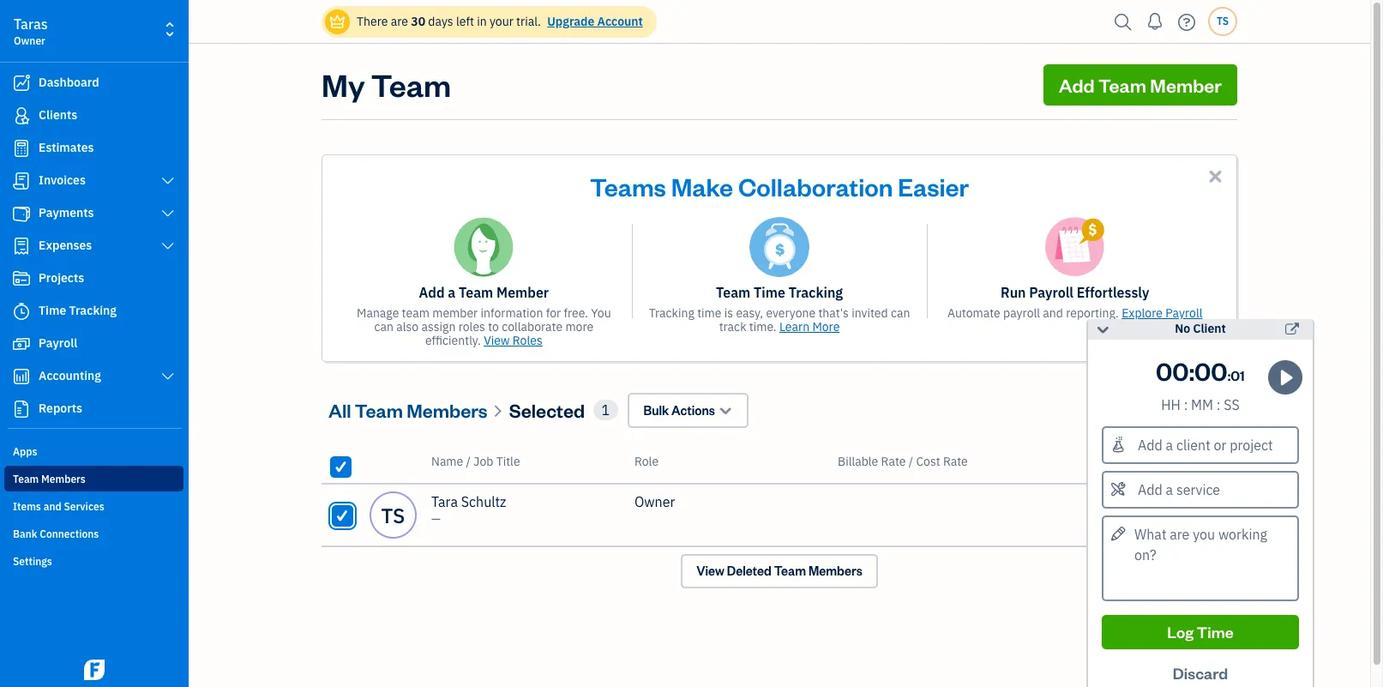 Task type: locate. For each thing, give the bounding box(es) containing it.
tara
[[431, 493, 458, 510]]

add
[[1059, 73, 1095, 97], [419, 284, 445, 301]]

time inside button
[[1197, 622, 1234, 642]]

0 horizontal spatial tracking
[[69, 303, 117, 318]]

2 horizontal spatial payroll
[[1166, 305, 1203, 321]]

2 / from the left
[[909, 454, 914, 469]]

everyone
[[766, 305, 816, 321]]

ts right go to help icon on the top right
[[1217, 15, 1229, 27]]

bulk actions
[[644, 402, 715, 418]]

1 horizontal spatial rate
[[943, 454, 968, 469]]

1 vertical spatial time
[[39, 303, 66, 318]]

1 horizontal spatial 00
[[1195, 354, 1228, 387]]

1 horizontal spatial ts
[[1217, 15, 1229, 27]]

0 vertical spatial and
[[1043, 305, 1064, 321]]

0 horizontal spatial view
[[484, 333, 510, 348]]

project image
[[11, 270, 32, 287]]

0 vertical spatial add
[[1059, 73, 1095, 97]]

view deleted team members link
[[681, 554, 878, 588]]

and
[[1043, 305, 1064, 321], [43, 500, 61, 513]]

open in new window image
[[1286, 319, 1300, 340]]

chevron large down image
[[160, 207, 176, 220], [160, 239, 176, 253]]

time
[[754, 284, 786, 301], [39, 303, 66, 318], [1197, 622, 1234, 642]]

rate left cost
[[881, 454, 906, 469]]

upgrade account link
[[544, 14, 643, 29]]

2 vertical spatial payroll
[[39, 335, 77, 351]]

can for add a team member
[[374, 319, 394, 335]]

chevron large down image
[[160, 174, 176, 188], [160, 370, 176, 383]]

can inside manage team member information for free. you can also assign roles to collaborate more efficiently.
[[374, 319, 394, 335]]

check image
[[333, 458, 349, 475]]

easy,
[[736, 305, 764, 321]]

automate
[[948, 305, 1001, 321]]

2 chevron large down image from the top
[[160, 370, 176, 383]]

time up easy,
[[754, 284, 786, 301]]

title
[[496, 454, 520, 469]]

1 horizontal spatial members
[[407, 398, 488, 422]]

explore
[[1122, 305, 1163, 321]]

reports
[[39, 401, 82, 416]]

members inside main element
[[41, 473, 86, 486]]

What are you working on? text field
[[1102, 516, 1300, 601]]

can for team time tracking
[[891, 305, 910, 321]]

collaboration
[[738, 170, 893, 202]]

1 horizontal spatial and
[[1043, 305, 1064, 321]]

tracking
[[789, 284, 843, 301], [69, 303, 117, 318], [649, 305, 695, 321]]

payroll right explore
[[1166, 305, 1203, 321]]

trial.
[[516, 14, 541, 29]]

accounting link
[[4, 361, 184, 392]]

/ left the job
[[466, 454, 471, 469]]

0 horizontal spatial and
[[43, 500, 61, 513]]

chevron large down image for accounting
[[160, 370, 176, 383]]

invoice image
[[11, 172, 32, 190]]

invited
[[852, 305, 888, 321]]

: up ss
[[1228, 366, 1231, 384]]

payroll link
[[4, 329, 184, 359]]

accounting
[[39, 368, 101, 383]]

0 horizontal spatial ts
[[381, 501, 405, 529]]

0 horizontal spatial /
[[466, 454, 471, 469]]

chevron large down image up payments link
[[160, 174, 176, 188]]

team
[[371, 64, 451, 105], [1099, 73, 1147, 97], [459, 284, 494, 301], [716, 284, 751, 301], [355, 398, 403, 422], [13, 473, 39, 486], [774, 563, 806, 579]]

payroll up payroll
[[1030, 284, 1074, 301]]

team up is
[[716, 284, 751, 301]]

invoices link
[[4, 166, 184, 196]]

tracking up that's
[[789, 284, 843, 301]]

name
[[431, 454, 463, 469]]

chevron large down image up projects link
[[160, 239, 176, 253]]

0 horizontal spatial payroll
[[39, 335, 77, 351]]

2 chevron large down image from the top
[[160, 239, 176, 253]]

payroll
[[1004, 305, 1041, 321]]

add a team member
[[419, 284, 549, 301]]

0 vertical spatial members
[[407, 398, 488, 422]]

tracking down projects link
[[69, 303, 117, 318]]

all team members button
[[329, 396, 488, 424]]

1 horizontal spatial time
[[754, 284, 786, 301]]

1 chevron large down image from the top
[[160, 207, 176, 220]]

/ left cost
[[909, 454, 914, 469]]

view left roles
[[484, 333, 510, 348]]

cost
[[916, 454, 941, 469]]

days
[[428, 14, 453, 29]]

2 00 from the left
[[1195, 354, 1228, 387]]

actions
[[672, 402, 715, 418]]

0 vertical spatial member
[[1151, 73, 1222, 97]]

chevron large down image down "payroll" link
[[160, 370, 176, 383]]

1 horizontal spatial member
[[1151, 73, 1222, 97]]

add team member
[[1059, 73, 1222, 97]]

close image
[[1206, 166, 1226, 186]]

can left the also at the top left of page
[[374, 319, 394, 335]]

1 horizontal spatial /
[[909, 454, 914, 469]]

2 vertical spatial members
[[809, 563, 863, 579]]

1 horizontal spatial can
[[891, 305, 910, 321]]

timer image
[[11, 303, 32, 320]]

run payroll effortlessly automate payroll and reporting. explore payroll
[[948, 284, 1203, 321]]

0 horizontal spatial time
[[39, 303, 66, 318]]

time for team
[[754, 284, 786, 301]]

client
[[1194, 321, 1226, 336]]

learn more
[[780, 319, 840, 335]]

1 vertical spatial view
[[697, 563, 725, 579]]

time
[[697, 305, 722, 321]]

0 vertical spatial chevron large down image
[[160, 207, 176, 220]]

1 vertical spatial chevron large down image
[[160, 239, 176, 253]]

no client
[[1175, 321, 1226, 336]]

can right "invited"
[[891, 305, 910, 321]]

1 horizontal spatial owner
[[635, 493, 675, 510]]

taras
[[14, 15, 48, 33]]

name / job title
[[431, 454, 520, 469]]

0 horizontal spatial members
[[41, 473, 86, 486]]

owner down role
[[635, 493, 675, 510]]

view left the deleted
[[697, 563, 725, 579]]

tracking left 'time' in the top right of the page
[[649, 305, 695, 321]]

: left ss
[[1217, 396, 1221, 413]]

1 / from the left
[[466, 454, 471, 469]]

assign
[[422, 319, 456, 335]]

client image
[[11, 107, 32, 124]]

team right the deleted
[[774, 563, 806, 579]]

team members link
[[4, 466, 184, 492]]

add for add team member
[[1059, 73, 1095, 97]]

1 vertical spatial owner
[[635, 493, 675, 510]]

time tracking
[[39, 303, 117, 318]]

rate right cost
[[943, 454, 968, 469]]

and right the items
[[43, 500, 61, 513]]

2 horizontal spatial members
[[809, 563, 863, 579]]

1 vertical spatial add
[[419, 284, 445, 301]]

chevron large down image up expenses "link"
[[160, 207, 176, 220]]

0 horizontal spatial owner
[[14, 34, 45, 47]]

estimates
[[39, 140, 94, 155]]

effortlessly
[[1077, 284, 1150, 301]]

ss
[[1224, 396, 1240, 413]]

0 horizontal spatial rate
[[881, 454, 906, 469]]

ts inside dropdown button
[[1217, 15, 1229, 27]]

chevron large down image inside accounting link
[[160, 370, 176, 383]]

0 horizontal spatial add
[[419, 284, 445, 301]]

more
[[566, 319, 594, 335]]

team down apps
[[13, 473, 39, 486]]

00 left the 01 on the bottom right of the page
[[1195, 354, 1228, 387]]

tracking inside main element
[[69, 303, 117, 318]]

is
[[725, 305, 733, 321]]

view roles
[[484, 333, 543, 348]]

1 horizontal spatial add
[[1059, 73, 1095, 97]]

1 horizontal spatial payroll
[[1030, 284, 1074, 301]]

2 horizontal spatial time
[[1197, 622, 1234, 642]]

member up information at the top left
[[497, 284, 549, 301]]

in
[[477, 14, 487, 29]]

ts left —
[[381, 501, 405, 529]]

2 vertical spatial time
[[1197, 622, 1234, 642]]

0 vertical spatial time
[[754, 284, 786, 301]]

chart image
[[11, 368, 32, 385]]

owner down taras
[[14, 34, 45, 47]]

there are 30 days left in your trial. upgrade account
[[357, 14, 643, 29]]

chevron large down image inside payments link
[[160, 207, 176, 220]]

billable
[[838, 454, 879, 469]]

0 vertical spatial view
[[484, 333, 510, 348]]

: right hh
[[1184, 396, 1188, 413]]

that's
[[819, 305, 849, 321]]

1 vertical spatial members
[[41, 473, 86, 486]]

payments link
[[4, 198, 184, 229]]

time right log
[[1197, 622, 1234, 642]]

00 up hh
[[1156, 354, 1189, 387]]

learn
[[780, 319, 810, 335]]

1 horizontal spatial tracking
[[649, 305, 695, 321]]

free.
[[564, 305, 588, 321]]

my
[[322, 64, 365, 105]]

1 chevron large down image from the top
[[160, 174, 176, 188]]

left
[[456, 14, 474, 29]]

add a team member image
[[454, 217, 514, 277]]

0 horizontal spatial 00
[[1156, 354, 1189, 387]]

and right payroll
[[1043, 305, 1064, 321]]

1 horizontal spatial view
[[697, 563, 725, 579]]

1 vertical spatial payroll
[[1166, 305, 1203, 321]]

/
[[466, 454, 471, 469], [909, 454, 914, 469]]

reports link
[[4, 394, 184, 425]]

payroll inside main element
[[39, 335, 77, 351]]

owner inside the taras owner
[[14, 34, 45, 47]]

0 horizontal spatial can
[[374, 319, 394, 335]]

can inside 'tracking time is easy, everyone that's invited can track time.'
[[891, 305, 910, 321]]

hh
[[1162, 396, 1181, 413]]

00
[[1156, 354, 1189, 387], [1195, 354, 1228, 387]]

1 vertical spatial and
[[43, 500, 61, 513]]

add inside "add team member" button
[[1059, 73, 1095, 97]]

member down go to help icon on the top right
[[1151, 73, 1222, 97]]

0 vertical spatial owner
[[14, 34, 45, 47]]

1 vertical spatial member
[[497, 284, 549, 301]]

1 vertical spatial chevron large down image
[[160, 370, 176, 383]]

0 vertical spatial chevron large down image
[[160, 174, 176, 188]]

0 vertical spatial ts
[[1217, 15, 1229, 27]]

bulk actions button
[[628, 392, 749, 428]]

team down search 'image'
[[1099, 73, 1147, 97]]

view
[[484, 333, 510, 348], [697, 563, 725, 579]]

payroll
[[1030, 284, 1074, 301], [1166, 305, 1203, 321], [39, 335, 77, 351]]

view for view deleted team members
[[697, 563, 725, 579]]

payroll up accounting
[[39, 335, 77, 351]]

bulk
[[644, 402, 669, 418]]

rate
[[881, 454, 906, 469], [943, 454, 968, 469]]

expenses link
[[4, 231, 184, 262]]

hh : mm : ss
[[1162, 396, 1240, 413]]

0 horizontal spatial member
[[497, 284, 549, 301]]

time right timer image
[[39, 303, 66, 318]]

are
[[391, 14, 408, 29]]



Task type: vqa. For each thing, say whether or not it's contained in the screenshot.
leftmost 'in'
no



Task type: describe. For each thing, give the bounding box(es) containing it.
tracking inside 'tracking time is easy, everyone that's invited can track time.'
[[649, 305, 695, 321]]

also
[[396, 319, 419, 335]]

notifications image
[[1142, 4, 1169, 39]]

payment image
[[11, 205, 32, 222]]

projects
[[39, 270, 84, 286]]

discard
[[1173, 663, 1228, 683]]

Add a service text field
[[1104, 473, 1298, 507]]

apps link
[[4, 438, 184, 464]]

services
[[64, 500, 104, 513]]

a
[[448, 284, 456, 301]]

report image
[[11, 401, 32, 418]]

01
[[1231, 366, 1245, 384]]

selected
[[509, 398, 585, 422]]

items and services
[[13, 500, 104, 513]]

1 vertical spatial ts
[[381, 501, 405, 529]]

connections
[[40, 528, 99, 540]]

upgrade
[[547, 14, 595, 29]]

00 : 00 : 01
[[1156, 354, 1245, 387]]

crown image
[[329, 12, 347, 30]]

add for add a team member
[[419, 284, 445, 301]]

resume timer image
[[1275, 368, 1299, 388]]

role
[[635, 454, 659, 469]]

invoices
[[39, 172, 86, 188]]

2 horizontal spatial tracking
[[789, 284, 843, 301]]

—
[[431, 511, 441, 527]]

view for view roles
[[484, 333, 510, 348]]

taras owner
[[14, 15, 48, 47]]

chevron large down image for invoices
[[160, 174, 176, 188]]

settings
[[13, 555, 52, 568]]

team inside main element
[[13, 473, 39, 486]]

team right a
[[459, 284, 494, 301]]

apps
[[13, 445, 37, 458]]

your
[[490, 14, 514, 29]]

view deleted team members
[[697, 563, 863, 579]]

Add a client or project text field
[[1104, 428, 1298, 462]]

teams make collaboration easier
[[590, 170, 969, 202]]

chevrondown image
[[718, 401, 734, 419]]

clients link
[[4, 100, 184, 131]]

: up hh : mm : ss
[[1189, 354, 1195, 387]]

search image
[[1110, 9, 1137, 35]]

1
[[602, 401, 610, 419]]

job
[[474, 454, 494, 469]]

estimate image
[[11, 140, 32, 157]]

items
[[13, 500, 41, 513]]

no
[[1175, 321, 1191, 336]]

members inside button
[[407, 398, 488, 422]]

collaborate
[[502, 319, 563, 335]]

add team member button
[[1044, 64, 1238, 106]]

there
[[357, 14, 388, 29]]

and inside run payroll effortlessly automate payroll and reporting. explore payroll
[[1043, 305, 1064, 321]]

expenses
[[39, 238, 92, 253]]

dashboard image
[[11, 75, 32, 92]]

team right all
[[355, 398, 403, 422]]

freshbooks image
[[81, 660, 108, 680]]

reporting.
[[1066, 305, 1119, 321]]

clients
[[39, 107, 77, 123]]

check image
[[334, 507, 350, 524]]

for
[[546, 305, 561, 321]]

go to help image
[[1173, 9, 1201, 35]]

time.
[[750, 319, 777, 335]]

time tracking link
[[4, 296, 184, 327]]

member inside "add team member" button
[[1151, 73, 1222, 97]]

schultz
[[461, 493, 507, 510]]

team time tracking
[[716, 284, 843, 301]]

information
[[481, 305, 543, 321]]

mm
[[1192, 396, 1214, 413]]

time for log
[[1197, 622, 1234, 642]]

and inside main element
[[43, 500, 61, 513]]

log time
[[1168, 622, 1234, 642]]

manage team member information for free. you can also assign roles to collaborate more efficiently.
[[357, 305, 611, 348]]

log
[[1168, 622, 1194, 642]]

dashboard
[[39, 75, 99, 90]]

2 rate from the left
[[943, 454, 968, 469]]

main element
[[0, 0, 232, 687]]

team down 30
[[371, 64, 451, 105]]

manage
[[357, 305, 399, 321]]

team time tracking image
[[750, 217, 810, 277]]

log time button
[[1102, 615, 1300, 649]]

collapse timer details image
[[1095, 319, 1111, 340]]

team members
[[13, 473, 86, 486]]

billable rate / cost rate
[[838, 454, 968, 469]]

more
[[813, 319, 840, 335]]

easier
[[898, 170, 969, 202]]

1 00 from the left
[[1156, 354, 1189, 387]]

money image
[[11, 335, 32, 353]]

run
[[1001, 284, 1026, 301]]

all
[[329, 398, 351, 422]]

chevron large down image for expenses
[[160, 239, 176, 253]]

deleted
[[727, 563, 772, 579]]

bank
[[13, 528, 37, 540]]

items and services link
[[4, 493, 184, 519]]

you
[[591, 305, 611, 321]]

1 rate from the left
[[881, 454, 906, 469]]

tracking time is easy, everyone that's invited can track time.
[[649, 305, 910, 335]]

expense image
[[11, 238, 32, 255]]

projects link
[[4, 263, 184, 294]]

bank connections
[[13, 528, 99, 540]]

discard button
[[1102, 656, 1300, 687]]

time inside main element
[[39, 303, 66, 318]]

roles
[[513, 333, 543, 348]]

efficiently.
[[425, 333, 481, 348]]

run payroll effortlessly image
[[1045, 217, 1105, 277]]

: inside 00 : 00 : 01
[[1228, 366, 1231, 384]]

chevron large down image for payments
[[160, 207, 176, 220]]

estimates link
[[4, 133, 184, 164]]

ts button
[[1209, 7, 1238, 36]]

0 vertical spatial payroll
[[1030, 284, 1074, 301]]

teams
[[590, 170, 666, 202]]

30
[[411, 14, 426, 29]]



